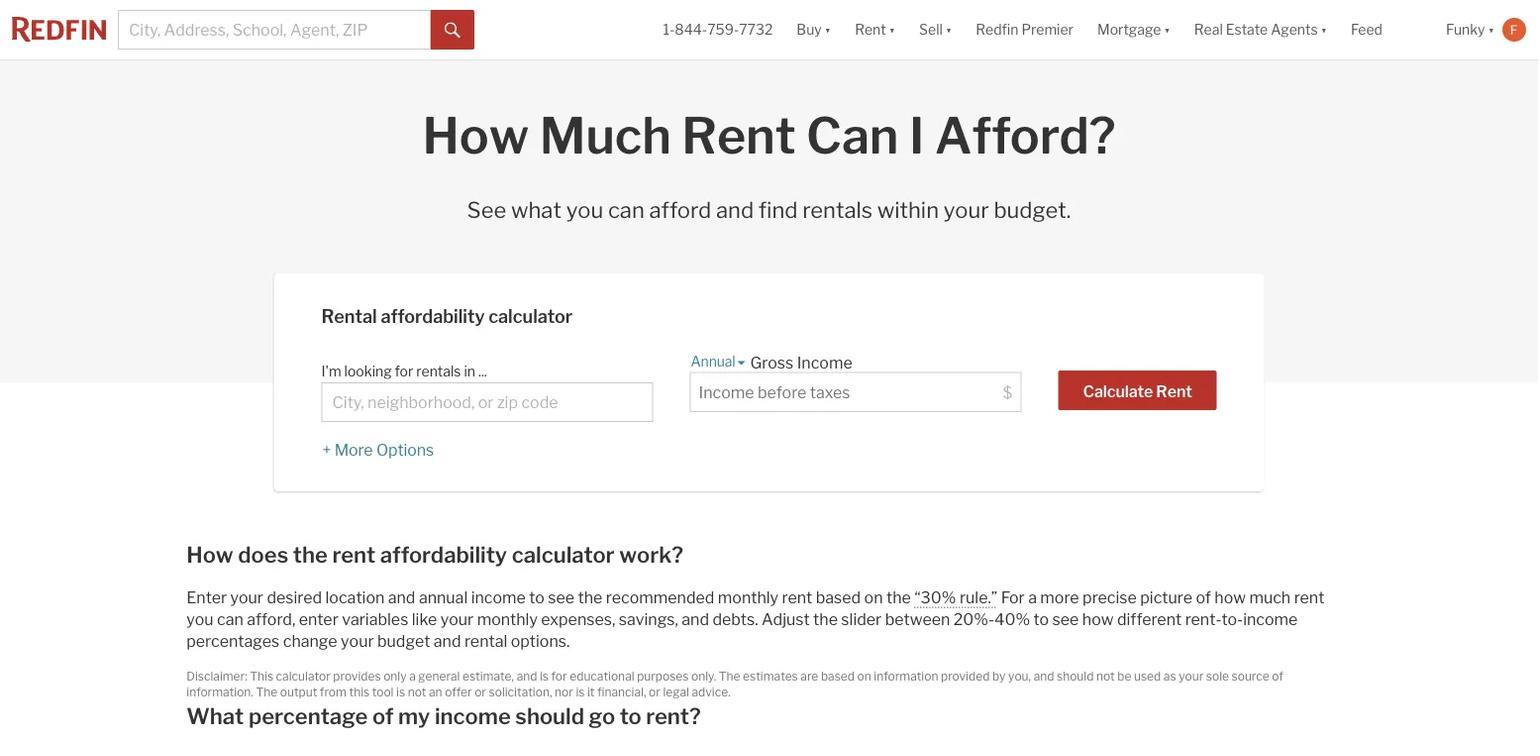 Task type: describe. For each thing, give the bounding box(es) containing it.
debts.
[[713, 609, 758, 629]]

and left "find"
[[716, 197, 754, 223]]

slider
[[841, 609, 882, 629]]

to-
[[1222, 609, 1243, 629]]

City, neighborhood, or zip code search field
[[321, 382, 653, 422]]

used
[[1134, 669, 1161, 683]]

adjust
[[762, 609, 810, 629]]

in
[[464, 363, 476, 379]]

20%-
[[954, 609, 995, 629]]

feed button
[[1339, 0, 1435, 59]]

1-
[[663, 21, 675, 38]]

disclaimer: this calculator provides only a general estimate, and is for educational purposes only. the estimates are based on information provided by you, and should not be used as your sole source of information. the output from this tool is not an offer or solicitation, nor is it financial, or legal advice.
[[187, 669, 1284, 699]]

the up expenses,
[[578, 587, 603, 607]]

0 horizontal spatial the
[[256, 685, 278, 699]]

should inside the disclaimer: this calculator provides only a general estimate, and is for educational purposes only. the estimates are based on information provided by you, and should not be used as your sole source of information. the output from this tool is not an offer or solicitation, nor is it financial, or legal advice.
[[1057, 669, 1094, 683]]

see
[[467, 197, 506, 223]]

estimate,
[[463, 669, 514, 683]]

go
[[589, 703, 615, 730]]

sole
[[1206, 669, 1229, 683]]

2 or from the left
[[649, 685, 661, 699]]

1 vertical spatial affordability
[[380, 541, 507, 568]]

redfin
[[976, 21, 1019, 38]]

afford
[[649, 197, 712, 223]]

buy ▾
[[797, 21, 831, 38]]

for a more precise picture of how much rent you can afford, enter variables like your monthly expenses, savings, and debts. adjust the slider between 20%-40% to see how different rent-to-income percentages change your budget and rental options.
[[187, 587, 1325, 650]]

and left debts.
[[682, 609, 709, 629]]

mortgage
[[1098, 21, 1161, 38]]

redfin premier button
[[964, 0, 1086, 59]]

rule."
[[960, 587, 998, 607]]

rent inside rent ▾ dropdown button
[[855, 21, 886, 38]]

income
[[797, 353, 853, 372]]

find
[[759, 197, 798, 223]]

an
[[429, 685, 442, 699]]

options.
[[511, 631, 570, 650]]

what percentage of my income should go to rent?
[[187, 703, 701, 730]]

your inside the disclaimer: this calculator provides only a general estimate, and is for educational purposes only. the estimates are based on information provided by you, and should not be used as your sole source of information. the output from this tool is not an offer or solicitation, nor is it financial, or legal advice.
[[1179, 669, 1204, 683]]

calculate rent
[[1083, 381, 1193, 401]]

offer
[[445, 685, 472, 699]]

real estate agents ▾ link
[[1195, 0, 1328, 59]]

advice.
[[692, 685, 731, 699]]

▾ for rent ▾
[[889, 21, 896, 38]]

1 horizontal spatial monthly
[[718, 587, 779, 607]]

information
[[874, 669, 939, 683]]

expenses,
[[541, 609, 616, 629]]

▾ for mortgage ▾
[[1164, 21, 1171, 38]]

the up desired
[[293, 541, 328, 568]]

budget
[[377, 631, 430, 650]]

it
[[587, 685, 595, 699]]

2 vertical spatial income
[[435, 703, 511, 730]]

output
[[280, 685, 317, 699]]

location
[[325, 587, 385, 607]]

rental
[[465, 631, 508, 650]]

how does the rent affordability calculator work?
[[187, 541, 684, 568]]

i'm looking for rentals in ...
[[321, 363, 490, 379]]

sell ▾ button
[[919, 0, 952, 59]]

1 vertical spatial calculator
[[512, 541, 615, 568]]

variables
[[342, 609, 409, 629]]

enter your desired location and annual income to see the recommended monthly rent based on the "30% rule."
[[187, 587, 998, 607]]

mortgage ▾ button
[[1098, 0, 1171, 59]]

and up solicitation,
[[517, 669, 537, 683]]

what
[[187, 703, 244, 730]]

tool
[[372, 685, 394, 699]]

your down variables
[[341, 631, 374, 650]]

this
[[250, 669, 273, 683]]

for inside the disclaimer: this calculator provides only a general estimate, and is for educational purposes only. the estimates are based on information provided by you, and should not be used as your sole source of information. the output from this tool is not an offer or solicitation, nor is it financial, or legal advice.
[[551, 669, 567, 683]]

agents
[[1271, 21, 1318, 38]]

rental affordability calculator
[[321, 305, 573, 327]]

rent-
[[1185, 609, 1222, 629]]

premier
[[1022, 21, 1074, 38]]

7732
[[739, 21, 773, 38]]

to for see
[[529, 587, 545, 607]]

▾ for funky ▾
[[1489, 21, 1495, 38]]

the inside for a more precise picture of how much rent you can afford, enter variables like your monthly expenses, savings, and debts. adjust the slider between 20%-40% to see how different rent-to-income percentages change your budget and rental options.
[[813, 609, 838, 629]]

annual
[[691, 353, 736, 370]]

calculate rent button
[[1059, 371, 1217, 410]]

legal
[[663, 685, 689, 699]]

more
[[335, 440, 373, 460]]

1-844-759-7732
[[663, 21, 773, 38]]

5 ▾ from the left
[[1321, 21, 1328, 38]]

to for rent?
[[620, 703, 642, 730]]

calculate
[[1083, 381, 1153, 401]]

enter
[[187, 587, 227, 607]]

mortgage ▾ button
[[1086, 0, 1183, 59]]

"30%
[[915, 587, 957, 607]]

much
[[1250, 587, 1291, 607]]

759-
[[707, 21, 739, 38]]

different
[[1117, 609, 1182, 629]]

1 vertical spatial should
[[515, 703, 585, 730]]

from
[[320, 685, 347, 699]]

i'm
[[321, 363, 341, 379]]

buy ▾ button
[[797, 0, 831, 59]]

real estate agents ▾
[[1195, 21, 1328, 38]]

1 horizontal spatial is
[[540, 669, 549, 683]]

buy
[[797, 21, 822, 38]]

0 horizontal spatial is
[[396, 685, 405, 699]]

a inside the disclaimer: this calculator provides only a general estimate, and is for educational purposes only. the estimates are based on information provided by you, and should not be used as your sole source of information. the output from this tool is not an offer or solicitation, nor is it financial, or legal advice.
[[409, 669, 416, 683]]

only
[[384, 669, 407, 683]]

user photo image
[[1503, 18, 1527, 42]]

0 horizontal spatial rent
[[332, 541, 376, 568]]

this
[[349, 685, 370, 699]]

0 horizontal spatial for
[[395, 363, 413, 379]]

based inside the disclaimer: this calculator provides only a general estimate, and is for educational purposes only. the estimates are based on information provided by you, and should not be used as your sole source of information. the output from this tool is not an offer or solicitation, nor is it financial, or legal advice.
[[821, 669, 855, 683]]

and right you,
[[1034, 669, 1054, 683]]

▾ for sell ▾
[[946, 21, 952, 38]]

0 vertical spatial not
[[1097, 669, 1115, 683]]



Task type: locate. For each thing, give the bounding box(es) containing it.
0 vertical spatial monthly
[[718, 587, 779, 607]]

a inside for a more precise picture of how much rent you can afford, enter variables like your monthly expenses, savings, and debts. adjust the slider between 20%-40% to see how different rent-to-income percentages change your budget and rental options.
[[1028, 587, 1037, 607]]

1 vertical spatial not
[[408, 685, 426, 699]]

see inside for a more precise picture of how much rent you can afford, enter variables like your monthly expenses, savings, and debts. adjust the slider between 20%-40% to see how different rent-to-income percentages change your budget and rental options.
[[1053, 609, 1079, 629]]

0 horizontal spatial you
[[187, 609, 214, 629]]

0 horizontal spatial how
[[187, 541, 233, 568]]

monthly up rental
[[477, 609, 538, 629]]

1 horizontal spatial rent
[[855, 21, 886, 38]]

0 horizontal spatial not
[[408, 685, 426, 699]]

0 vertical spatial on
[[864, 587, 883, 607]]

for up 'nor'
[[551, 669, 567, 683]]

3 ▾ from the left
[[946, 21, 952, 38]]

$
[[1003, 383, 1013, 402]]

1 vertical spatial you
[[187, 609, 214, 629]]

can inside for a more precise picture of how much rent you can afford, enter variables like your monthly expenses, savings, and debts. adjust the slider between 20%-40% to see how different rent-to-income percentages change your budget and rental options.
[[217, 609, 244, 629]]

0 vertical spatial of
[[1196, 587, 1211, 607]]

looking
[[344, 363, 392, 379]]

1 horizontal spatial or
[[649, 685, 661, 699]]

i
[[909, 106, 925, 166]]

1 ▾ from the left
[[825, 21, 831, 38]]

how for how much rent can i afford?
[[422, 106, 529, 166]]

picture
[[1141, 587, 1193, 607]]

your up afford,
[[230, 587, 263, 607]]

rentals right "find"
[[803, 197, 873, 223]]

1 vertical spatial how
[[1083, 609, 1114, 629]]

rental
[[321, 305, 377, 327]]

you,
[[1009, 669, 1031, 683]]

rent ▾ button
[[843, 0, 908, 59]]

or down the purposes
[[649, 685, 661, 699]]

recommended
[[606, 587, 715, 607]]

your
[[944, 197, 989, 223], [230, 587, 263, 607], [441, 609, 474, 629], [341, 631, 374, 650], [1179, 669, 1204, 683]]

1 horizontal spatial see
[[1053, 609, 1079, 629]]

calculator for affordability
[[489, 305, 573, 327]]

0 horizontal spatial rent
[[682, 106, 796, 166]]

2 horizontal spatial is
[[576, 685, 585, 699]]

0 vertical spatial rentals
[[803, 197, 873, 223]]

the down this at the left
[[256, 685, 278, 699]]

can up percentages
[[217, 609, 244, 629]]

0 horizontal spatial how
[[1083, 609, 1114, 629]]

for
[[1001, 587, 1025, 607]]

1 vertical spatial based
[[821, 669, 855, 683]]

is left it
[[576, 685, 585, 699]]

financial,
[[597, 685, 646, 699]]

0 vertical spatial how
[[1215, 587, 1246, 607]]

submit search image
[[445, 23, 461, 38]]

1 horizontal spatial how
[[1215, 587, 1246, 607]]

1 vertical spatial can
[[217, 609, 244, 629]]

1 vertical spatial for
[[551, 669, 567, 683]]

0 vertical spatial for
[[395, 363, 413, 379]]

rent inside for a more precise picture of how much rent you can afford, enter variables like your monthly expenses, savings, and debts. adjust the slider between 20%-40% to see how different rent-to-income percentages change your budget and rental options.
[[1294, 587, 1325, 607]]

▾ right agents on the top right
[[1321, 21, 1328, 38]]

how down precise
[[1083, 609, 1114, 629]]

to inside for a more precise picture of how much rent you can afford, enter variables like your monthly expenses, savings, and debts. adjust the slider between 20%-40% to see how different rent-to-income percentages change your budget and rental options.
[[1034, 609, 1049, 629]]

you inside for a more precise picture of how much rent you can afford, enter variables like your monthly expenses, savings, and debts. adjust the slider between 20%-40% to see how different rent-to-income percentages change your budget and rental options.
[[187, 609, 214, 629]]

0 vertical spatial a
[[1028, 587, 1037, 607]]

1 horizontal spatial how
[[422, 106, 529, 166]]

not left be at the right bottom of page
[[1097, 669, 1115, 683]]

enter
[[299, 609, 339, 629]]

information.
[[187, 685, 253, 699]]

on left information
[[857, 669, 872, 683]]

0 vertical spatial the
[[719, 669, 741, 683]]

1 horizontal spatial the
[[719, 669, 741, 683]]

0 horizontal spatial or
[[475, 685, 486, 699]]

1 horizontal spatial for
[[551, 669, 567, 683]]

1 vertical spatial rent
[[682, 106, 796, 166]]

affordability up i'm looking for rentals in ...
[[381, 305, 485, 327]]

monthly inside for a more precise picture of how much rent you can afford, enter variables like your monthly expenses, savings, and debts. adjust the slider between 20%-40% to see how different rent-to-income percentages change your budget and rental options.
[[477, 609, 538, 629]]

0 vertical spatial to
[[529, 587, 545, 607]]

6 ▾ from the left
[[1489, 21, 1495, 38]]

4 ▾ from the left
[[1164, 21, 1171, 38]]

rent up adjust
[[782, 587, 813, 607]]

844-
[[675, 21, 707, 38]]

1 vertical spatial monthly
[[477, 609, 538, 629]]

0 vertical spatial should
[[1057, 669, 1094, 683]]

1 or from the left
[[475, 685, 486, 699]]

2 horizontal spatial to
[[1034, 609, 1049, 629]]

1 vertical spatial the
[[256, 685, 278, 699]]

0 horizontal spatial to
[[529, 587, 545, 607]]

how up enter
[[187, 541, 233, 568]]

a
[[1028, 587, 1037, 607], [409, 669, 416, 683]]

monthly up debts.
[[718, 587, 779, 607]]

1 horizontal spatial rentals
[[803, 197, 873, 223]]

2 vertical spatial calculator
[[276, 669, 331, 683]]

more
[[1041, 587, 1079, 607]]

sell
[[919, 21, 943, 38]]

work?
[[619, 541, 684, 568]]

calculator up the enter your desired location and annual income to see the recommended monthly rent based on the "30% rule."
[[512, 541, 615, 568]]

2 ▾ from the left
[[889, 21, 896, 38]]

▾ right buy
[[825, 21, 831, 38]]

rent ▾ button
[[855, 0, 896, 59]]

2 horizontal spatial of
[[1272, 669, 1284, 683]]

my
[[398, 703, 430, 730]]

the
[[293, 541, 328, 568], [578, 587, 603, 607], [887, 587, 911, 607], [813, 609, 838, 629]]

1 horizontal spatial not
[[1097, 669, 1115, 683]]

provided
[[941, 669, 990, 683]]

1 horizontal spatial rent
[[782, 587, 813, 607]]

1 vertical spatial rentals
[[416, 363, 461, 379]]

City, Address, School, Agent, ZIP search field
[[118, 10, 431, 50]]

0 vertical spatial rent
[[855, 21, 886, 38]]

general
[[418, 669, 460, 683]]

rent inside calculate rent button
[[1156, 381, 1193, 401]]

options
[[376, 440, 434, 460]]

the up the advice.
[[719, 669, 741, 683]]

see what you can afford and find rentals within your budget.
[[467, 197, 1071, 223]]

0 vertical spatial income
[[471, 587, 526, 607]]

0 horizontal spatial rentals
[[416, 363, 461, 379]]

estate
[[1226, 21, 1268, 38]]

purposes
[[637, 669, 689, 683]]

of down tool
[[372, 703, 394, 730]]

income up rental
[[471, 587, 526, 607]]

1 vertical spatial to
[[1034, 609, 1049, 629]]

0 vertical spatial affordability
[[381, 305, 485, 327]]

to
[[529, 587, 545, 607], [1034, 609, 1049, 629], [620, 703, 642, 730]]

income down offer
[[435, 703, 511, 730]]

on up slider
[[864, 587, 883, 607]]

1 vertical spatial how
[[187, 541, 233, 568]]

much
[[540, 106, 671, 166]]

1 horizontal spatial you
[[566, 197, 604, 223]]

2 horizontal spatial rent
[[1156, 381, 1193, 401]]

your right as
[[1179, 669, 1204, 683]]

estimates
[[743, 669, 798, 683]]

40%
[[995, 609, 1030, 629]]

0 horizontal spatial see
[[548, 587, 575, 607]]

based up slider
[[816, 587, 861, 607]]

the up between
[[887, 587, 911, 607]]

how up see
[[422, 106, 529, 166]]

or down "estimate," on the bottom left
[[475, 685, 486, 699]]

for right 'looking'
[[395, 363, 413, 379]]

gross income
[[750, 353, 853, 372]]

is up solicitation,
[[540, 669, 549, 683]]

real
[[1195, 21, 1223, 38]]

percentages
[[187, 631, 280, 650]]

within
[[877, 197, 939, 223]]

0 vertical spatial see
[[548, 587, 575, 607]]

1 vertical spatial see
[[1053, 609, 1079, 629]]

1 horizontal spatial should
[[1057, 669, 1094, 683]]

how for how does the rent affordability calculator work?
[[187, 541, 233, 568]]

▾ for buy ▾
[[825, 21, 831, 38]]

to down the 'financial,'
[[620, 703, 642, 730]]

you right what
[[566, 197, 604, 223]]

how up the to-
[[1215, 587, 1246, 607]]

1 horizontal spatial of
[[1196, 587, 1211, 607]]

a right the for
[[1028, 587, 1037, 607]]

▾ left sell
[[889, 21, 896, 38]]

are
[[801, 669, 819, 683]]

solicitation,
[[489, 685, 552, 699]]

change
[[283, 631, 337, 650]]

0 vertical spatial calculator
[[489, 305, 573, 327]]

of
[[1196, 587, 1211, 607], [1272, 669, 1284, 683], [372, 703, 394, 730]]

and down like
[[434, 631, 461, 650]]

can left afford
[[608, 197, 645, 223]]

rent up 'location' on the left bottom of page
[[332, 541, 376, 568]]

2 horizontal spatial rent
[[1294, 587, 1325, 607]]

calculator for this
[[276, 669, 331, 683]]

based right are at bottom right
[[821, 669, 855, 683]]

the left slider
[[813, 609, 838, 629]]

funky
[[1446, 21, 1486, 38]]

calculator
[[489, 305, 573, 327], [512, 541, 615, 568], [276, 669, 331, 683]]

see down more
[[1053, 609, 1079, 629]]

▾ right the mortgage on the top of the page
[[1164, 21, 1171, 38]]

a right only
[[409, 669, 416, 683]]

or
[[475, 685, 486, 699], [649, 685, 661, 699]]

0 vertical spatial can
[[608, 197, 645, 223]]

gross
[[750, 353, 794, 372]]

▾ right sell
[[946, 21, 952, 38]]

0 horizontal spatial should
[[515, 703, 585, 730]]

is down only
[[396, 685, 405, 699]]

see up expenses,
[[548, 587, 575, 607]]

1 horizontal spatial can
[[608, 197, 645, 223]]

rent right buy ▾
[[855, 21, 886, 38]]

should left be at the right bottom of page
[[1057, 669, 1094, 683]]

calculator up output
[[276, 669, 331, 683]]

1 horizontal spatial to
[[620, 703, 642, 730]]

of up rent-
[[1196, 587, 1211, 607]]

of right source
[[1272, 669, 1284, 683]]

rent right much
[[1294, 587, 1325, 607]]

to down more
[[1034, 609, 1049, 629]]

between
[[885, 609, 950, 629]]

▾
[[825, 21, 831, 38], [889, 21, 896, 38], [946, 21, 952, 38], [1164, 21, 1171, 38], [1321, 21, 1328, 38], [1489, 21, 1495, 38]]

calculator up city, neighborhood, or zip code search field
[[489, 305, 573, 327]]

and up like
[[388, 587, 416, 607]]

your right within
[[944, 197, 989, 223]]

2 vertical spatial rent
[[1156, 381, 1193, 401]]

based
[[816, 587, 861, 607], [821, 669, 855, 683]]

what
[[511, 197, 562, 223]]

sell ▾ button
[[908, 0, 964, 59]]

precise
[[1083, 587, 1137, 607]]

nor
[[555, 685, 573, 699]]

1 vertical spatial a
[[409, 669, 416, 683]]

rent right calculate at the bottom right of the page
[[1156, 381, 1193, 401]]

1 vertical spatial of
[[1272, 669, 1284, 683]]

income inside for a more precise picture of how much rent you can afford, enter variables like your monthly expenses, savings, and debts. adjust the slider between 20%-40% to see how different rent-to-income percentages change your budget and rental options.
[[1243, 609, 1298, 629]]

see
[[548, 587, 575, 607], [1053, 609, 1079, 629]]

1 vertical spatial income
[[1243, 609, 1298, 629]]

annual
[[419, 587, 468, 607]]

be
[[1118, 669, 1132, 683]]

only.
[[692, 669, 716, 683]]

rentals left in
[[416, 363, 461, 379]]

on inside the disclaimer: this calculator provides only a general estimate, and is for educational purposes only. the estimates are based on information provided by you, and should not be used as your sole source of information. the output from this tool is not an offer or solicitation, nor is it financial, or legal advice.
[[857, 669, 872, 683]]

disclaimer:
[[187, 669, 247, 683]]

0 horizontal spatial a
[[409, 669, 416, 683]]

should down 'nor'
[[515, 703, 585, 730]]

Income before taxes text field
[[699, 383, 997, 402]]

your down annual
[[441, 609, 474, 629]]

how much rent can i afford?
[[422, 106, 1116, 166]]

0 vertical spatial you
[[566, 197, 604, 223]]

income down much
[[1243, 609, 1298, 629]]

the
[[719, 669, 741, 683], [256, 685, 278, 699]]

can
[[608, 197, 645, 223], [217, 609, 244, 629]]

not left an
[[408, 685, 426, 699]]

▾ left "user photo"
[[1489, 21, 1495, 38]]

sell ▾
[[919, 21, 952, 38]]

0 vertical spatial based
[[816, 587, 861, 607]]

affordability up annual
[[380, 541, 507, 568]]

1 vertical spatial on
[[857, 669, 872, 683]]

you down enter
[[187, 609, 214, 629]]

2 vertical spatial of
[[372, 703, 394, 730]]

0 horizontal spatial can
[[217, 609, 244, 629]]

of inside the disclaimer: this calculator provides only a general estimate, and is for educational purposes only. the estimates are based on information provided by you, and should not be used as your sole source of information. the output from this tool is not an offer or solicitation, nor is it financial, or legal advice.
[[1272, 669, 1284, 683]]

0 vertical spatial how
[[422, 106, 529, 166]]

calculator inside the disclaimer: this calculator provides only a general estimate, and is for educational purposes only. the estimates are based on information provided by you, and should not be used as your sole source of information. the output from this tool is not an offer or solicitation, nor is it financial, or legal advice.
[[276, 669, 331, 683]]

0 horizontal spatial of
[[372, 703, 394, 730]]

like
[[412, 609, 437, 629]]

and
[[716, 197, 754, 223], [388, 587, 416, 607], [682, 609, 709, 629], [434, 631, 461, 650], [517, 669, 537, 683], [1034, 669, 1054, 683]]

0 horizontal spatial monthly
[[477, 609, 538, 629]]

funky ▾
[[1446, 21, 1495, 38]]

rent up see what you can afford and find rentals within your budget. at top
[[682, 106, 796, 166]]

buy ▾ button
[[785, 0, 843, 59]]

+ more options button
[[321, 440, 435, 460]]

rent
[[855, 21, 886, 38], [682, 106, 796, 166], [1156, 381, 1193, 401]]

real estate agents ▾ button
[[1183, 0, 1339, 59]]

should
[[1057, 669, 1094, 683], [515, 703, 585, 730]]

1 horizontal spatial a
[[1028, 587, 1037, 607]]

of inside for a more precise picture of how much rent you can afford, enter variables like your monthly expenses, savings, and debts. adjust the slider between 20%-40% to see how different rent-to-income percentages change your budget and rental options.
[[1196, 587, 1211, 607]]

2 vertical spatial to
[[620, 703, 642, 730]]

to up options.
[[529, 587, 545, 607]]

redfin premier
[[976, 21, 1074, 38]]



Task type: vqa. For each thing, say whether or not it's contained in the screenshot.
the filters
no



